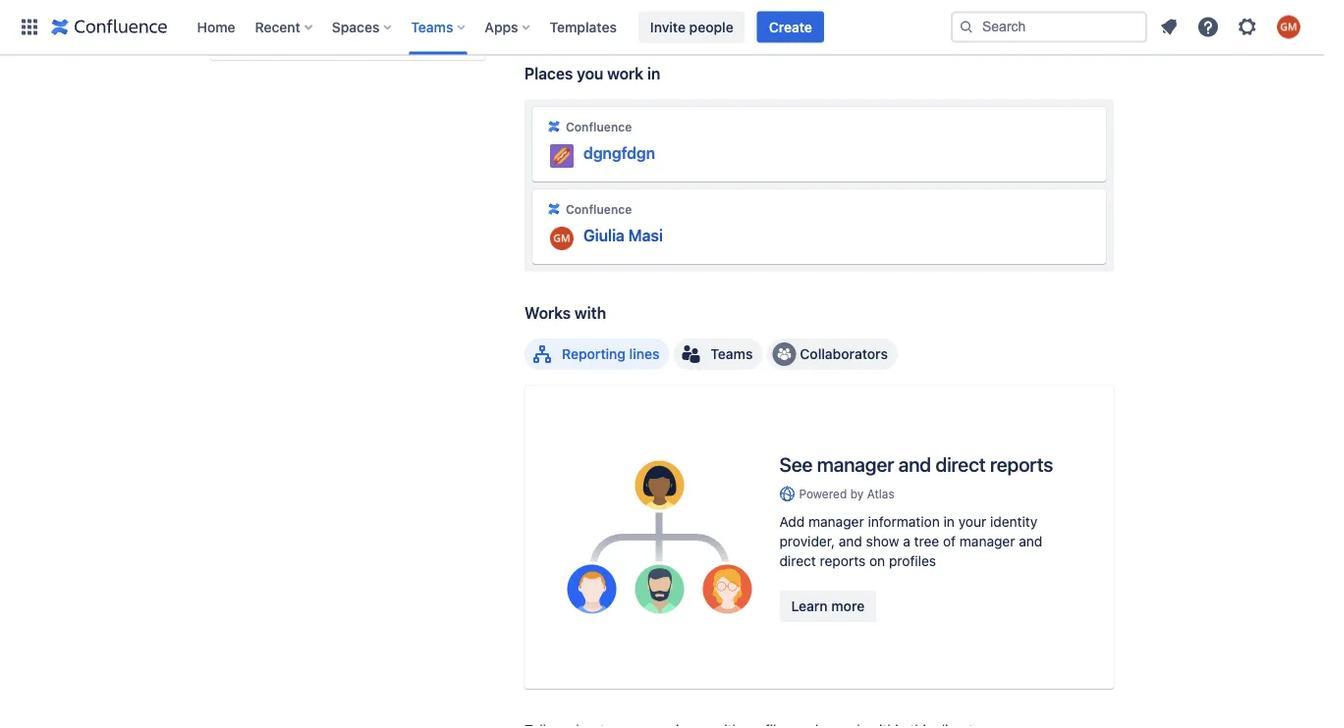 Task type: describe. For each thing, give the bounding box(es) containing it.
templates
[[550, 19, 617, 35]]

people
[[689, 19, 733, 35]]

giulia masi
[[583, 226, 663, 245]]

in for information
[[944, 514, 955, 530]]

more
[[831, 599, 865, 615]]

dgngfdgn link
[[583, 143, 655, 163]]

global element
[[12, 0, 947, 55]]

see
[[779, 453, 813, 476]]

collaborators
[[800, 346, 888, 362]]

0 horizontal spatial and
[[839, 534, 862, 550]]

identity
[[990, 514, 1037, 530]]

atlas image
[[779, 487, 795, 502]]

1 horizontal spatial direct
[[936, 453, 986, 476]]

giulia masi link
[[583, 226, 663, 245]]

dgngfdgn
[[583, 144, 655, 162]]

works with
[[525, 304, 606, 323]]

teams button
[[405, 11, 473, 43]]

teams inside popup button
[[411, 19, 453, 35]]

home
[[197, 19, 235, 35]]

confluence image for giulia masi
[[546, 201, 562, 217]]

works
[[525, 304, 571, 323]]

in for work
[[647, 64, 660, 83]]

1 horizontal spatial and
[[898, 453, 931, 476]]

confluence for dgngfdgn
[[566, 120, 632, 133]]

add manager information in your identity provider, and show a tree of manager and direct reports on profiles
[[779, 514, 1042, 570]]

teams image
[[679, 343, 703, 366]]

atlas
[[867, 488, 895, 501]]

manager for see
[[817, 453, 894, 476]]

information
[[868, 514, 940, 530]]

places
[[525, 64, 573, 83]]

your profile and preferences image
[[1277, 15, 1300, 39]]

Search field
[[951, 11, 1147, 43]]

help icon image
[[1196, 15, 1220, 39]]

powered by atlas link
[[779, 486, 1074, 503]]

reporting lines
[[562, 346, 659, 362]]

invite people
[[650, 19, 733, 35]]

policy
[[302, 23, 333, 35]]

learn more
[[791, 599, 865, 615]]

learn
[[791, 599, 828, 615]]

view privacy policy link
[[234, 23, 333, 35]]

with
[[575, 304, 606, 323]]

powered by atlas
[[799, 488, 895, 501]]

home link
[[191, 11, 241, 43]]

places you work in
[[525, 64, 660, 83]]



Task type: vqa. For each thing, say whether or not it's contained in the screenshot.
Create "LINK"
yes



Task type: locate. For each thing, give the bounding box(es) containing it.
manager down powered by atlas
[[808, 514, 864, 530]]

appswitcher icon image
[[18, 15, 41, 39]]

see manager and direct reports
[[779, 453, 1053, 476]]

teams left apps
[[411, 19, 453, 35]]

show
[[866, 534, 899, 550]]

lines
[[629, 346, 659, 362]]

1 horizontal spatial in
[[944, 514, 955, 530]]

banner
[[0, 0, 1324, 55]]

giulia
[[583, 226, 625, 245]]

direct
[[936, 453, 986, 476], [779, 553, 816, 570]]

reporting lines button
[[525, 339, 669, 370]]

collaboratorsicon image
[[776, 347, 792, 362]]

0 vertical spatial reports
[[990, 453, 1053, 476]]

of
[[943, 534, 956, 550]]

2 vertical spatial manager
[[959, 534, 1015, 550]]

tree
[[914, 534, 939, 550]]

privacy
[[262, 23, 299, 35]]

1 horizontal spatial reports
[[990, 453, 1053, 476]]

you
[[577, 64, 603, 83]]

1 vertical spatial teams
[[711, 346, 753, 362]]

0 horizontal spatial in
[[647, 64, 660, 83]]

teams
[[411, 19, 453, 35], [711, 346, 753, 362]]

apps
[[485, 19, 518, 35]]

confluence for giulia masi
[[566, 202, 632, 216]]

0 horizontal spatial direct
[[779, 553, 816, 570]]

reports
[[990, 453, 1053, 476], [820, 553, 866, 570]]

confluence image
[[51, 15, 167, 39], [51, 15, 167, 39], [546, 119, 562, 134]]

invite
[[650, 19, 686, 35]]

provider,
[[779, 534, 835, 550]]

manager for add
[[808, 514, 864, 530]]

teams inside button
[[711, 346, 753, 362]]

confluence up the giulia
[[566, 202, 632, 216]]

1 vertical spatial confluence
[[566, 202, 632, 216]]

reports inside 'add manager information in your identity provider, and show a tree of manager and direct reports on profiles'
[[820, 553, 866, 570]]

in right work
[[647, 64, 660, 83]]

in inside 'add manager information in your identity provider, and show a tree of manager and direct reports on profiles'
[[944, 514, 955, 530]]

in up of
[[944, 514, 955, 530]]

reporting
[[562, 346, 626, 362]]

spaces
[[332, 19, 379, 35]]

0 horizontal spatial reports
[[820, 553, 866, 570]]

manager
[[817, 453, 894, 476], [808, 514, 864, 530], [959, 534, 1015, 550]]

by
[[850, 488, 864, 501]]

0 vertical spatial direct
[[936, 453, 986, 476]]

direct down provider,
[[779, 553, 816, 570]]

direct up powered by atlas 'link'
[[936, 453, 986, 476]]

and
[[898, 453, 931, 476], [839, 534, 862, 550], [1019, 534, 1042, 550]]

0 horizontal spatial teams
[[411, 19, 453, 35]]

2 horizontal spatial and
[[1019, 534, 1042, 550]]

1 vertical spatial reports
[[820, 553, 866, 570]]

and left show
[[839, 534, 862, 550]]

0 vertical spatial teams
[[411, 19, 453, 35]]

teams right 'teams' icon
[[711, 346, 753, 362]]

collaborators button
[[767, 339, 898, 370]]

banner containing home
[[0, 0, 1324, 55]]

reports left the on
[[820, 553, 866, 570]]

confluence image for dgngfdgn
[[546, 119, 562, 134]]

0 vertical spatial manager
[[817, 453, 894, 476]]

notification icon image
[[1157, 15, 1181, 39]]

reports up the identity
[[990, 453, 1053, 476]]

1 horizontal spatial teams
[[711, 346, 753, 362]]

create link
[[757, 11, 824, 43]]

create
[[769, 19, 812, 35]]

2 confluence from the top
[[566, 202, 632, 216]]

view
[[234, 23, 259, 35]]

1 vertical spatial direct
[[779, 553, 816, 570]]

search image
[[959, 19, 974, 35]]

and up powered by atlas 'link'
[[898, 453, 931, 476]]

apps button
[[479, 11, 538, 43]]

confluence image
[[546, 119, 562, 134], [546, 201, 562, 217], [546, 201, 562, 217]]

powered
[[799, 488, 847, 501]]

work
[[607, 64, 643, 83]]

spaces button
[[326, 11, 399, 43]]

invite people button
[[638, 11, 745, 43]]

confluence
[[566, 120, 632, 133], [566, 202, 632, 216]]

recent
[[255, 19, 300, 35]]

1 confluence from the top
[[566, 120, 632, 133]]

on
[[869, 553, 885, 570]]

0 vertical spatial in
[[647, 64, 660, 83]]

and down the identity
[[1019, 534, 1042, 550]]

manager down your
[[959, 534, 1015, 550]]

direct inside 'add manager information in your identity provider, and show a tree of manager and direct reports on profiles'
[[779, 553, 816, 570]]

1 vertical spatial in
[[944, 514, 955, 530]]

a
[[903, 534, 910, 550]]

0 vertical spatial confluence
[[566, 120, 632, 133]]

templates link
[[544, 11, 623, 43]]

settings icon image
[[1236, 15, 1259, 39]]

confluence up dgngfdgn link
[[566, 120, 632, 133]]

manager up by
[[817, 453, 894, 476]]

masi
[[628, 226, 663, 245]]

view privacy policy
[[234, 23, 333, 35]]

your
[[958, 514, 986, 530]]

recent button
[[249, 11, 320, 43]]

add
[[779, 514, 805, 530]]

profiles
[[889, 553, 936, 570]]

teams button
[[673, 339, 763, 370]]

1 vertical spatial manager
[[808, 514, 864, 530]]

in
[[647, 64, 660, 83], [944, 514, 955, 530]]

learn more button
[[779, 591, 876, 623]]



